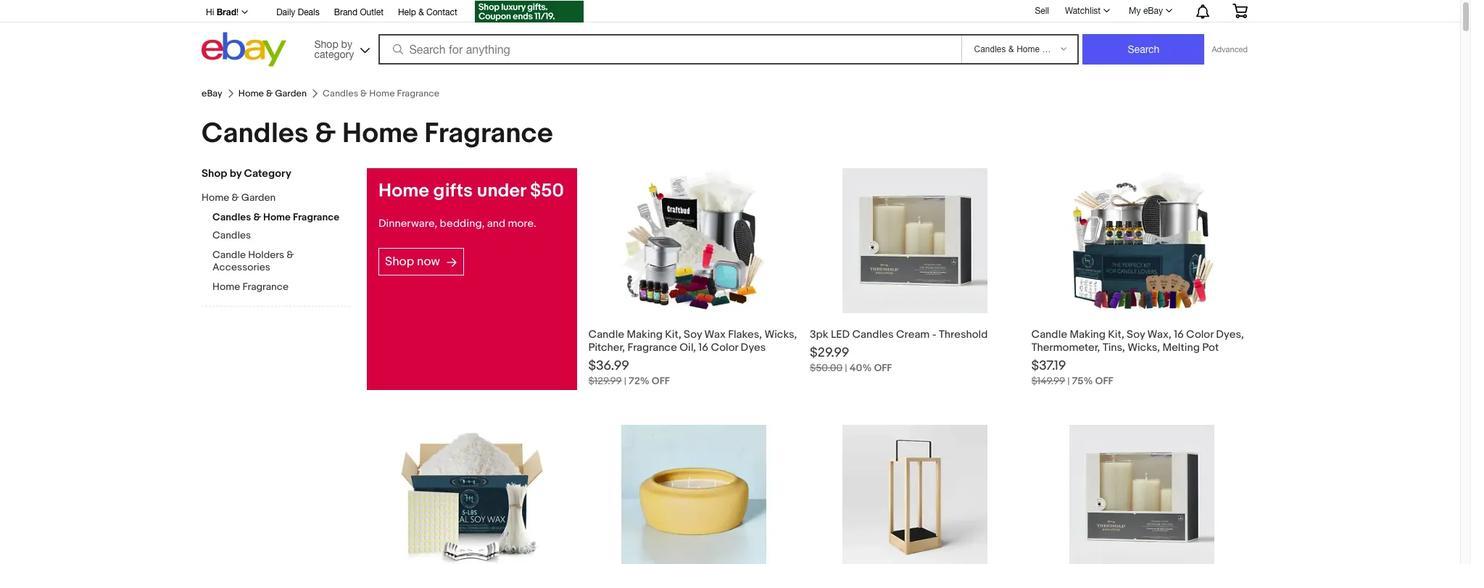 Task type: locate. For each thing, give the bounding box(es) containing it.
soy left the wax
[[684, 328, 702, 342]]

16 right oil,
[[699, 341, 709, 355]]

0 horizontal spatial off
[[652, 375, 670, 387]]

1 horizontal spatial 3pk led candles cream - threshold image
[[1070, 425, 1215, 564]]

shop for shop by category
[[202, 167, 227, 181]]

deals
[[298, 7, 320, 17]]

1 horizontal spatial wicks,
[[1128, 341, 1161, 355]]

wicks,
[[765, 328, 797, 342], [1128, 341, 1161, 355]]

by left category
[[230, 167, 242, 181]]

fragrance
[[425, 117, 553, 151], [293, 211, 340, 223], [243, 281, 289, 293], [628, 341, 677, 355]]

color inside candle making kit, soy wax, 16 color dyes, thermometer, tins, wicks, melting pot $37.19 $149.99 | 75% off
[[1187, 328, 1214, 342]]

1 vertical spatial shop
[[202, 167, 227, 181]]

shop
[[314, 38, 338, 50], [202, 167, 227, 181], [385, 255, 414, 269]]

sell link
[[1029, 6, 1056, 16]]

off inside candle making kit, soy wax, 16 color dyes, thermometer, tins, wicks, melting pot $37.19 $149.99 | 75% off
[[1096, 375, 1114, 387]]

shop left now at left top
[[385, 255, 414, 269]]

0 vertical spatial shop
[[314, 38, 338, 50]]

candles right led
[[853, 328, 894, 342]]

3pk led candles cream - threshold image
[[843, 168, 988, 313], [1070, 425, 1215, 564]]

0 horizontal spatial |
[[624, 375, 627, 387]]

by for category
[[230, 167, 242, 181]]

candle inside candle making kit, soy wax flakes, wicks, pitcher, fragrance oil, 16 color dyes $36.99 $129.99 | 72% off
[[589, 328, 625, 342]]

home
[[238, 88, 264, 99], [342, 117, 418, 151], [379, 180, 429, 202], [202, 191, 229, 204], [263, 211, 291, 223], [213, 281, 240, 293]]

shop now
[[385, 255, 440, 269]]

watchlist
[[1065, 6, 1101, 16]]

0 vertical spatial by
[[341, 38, 352, 50]]

shop by category button
[[308, 32, 373, 63]]

home gifts under $50 dinnerware, bedding, and more. element
[[361, 151, 1259, 564]]

candle making kit, soy wax, 16 color dyes, thermometer, tins, wicks, melting pot $37.19 $149.99 | 75% off
[[1032, 328, 1244, 387]]

2 soy from the left
[[1127, 328, 1145, 342]]

2 horizontal spatial candle
[[1032, 328, 1068, 342]]

1 horizontal spatial ebay
[[1144, 6, 1163, 16]]

16 inside candle making kit, soy wax, 16 color dyes, thermometer, tins, wicks, melting pot $37.19 $149.99 | 75% off
[[1174, 328, 1184, 342]]

ebay
[[1144, 6, 1163, 16], [202, 88, 222, 99]]

flakes,
[[728, 328, 762, 342]]

$36.99
[[589, 358, 629, 374]]

wicks, inside candle making kit, soy wax, 16 color dyes, thermometer, tins, wicks, melting pot $37.19 $149.99 | 75% off
[[1128, 341, 1161, 355]]

shop for shop now
[[385, 255, 414, 269]]

my ebay link
[[1121, 2, 1179, 20]]

0 horizontal spatial 16
[[699, 341, 709, 355]]

0 horizontal spatial candle
[[213, 249, 246, 261]]

| left 75% on the right
[[1068, 375, 1070, 387]]

candles inside 3pk led candles cream - threshold $29.99 $50.00 | 40% off
[[853, 328, 894, 342]]

home fragrance link
[[213, 281, 350, 294]]

dinnerware,
[[379, 217, 437, 231]]

0 vertical spatial home & garden link
[[238, 88, 307, 99]]

candle up $37.19
[[1032, 328, 1068, 342]]

home & garden link down category
[[202, 191, 339, 205]]

help & contact
[[398, 7, 457, 17]]

fragrance up under
[[425, 117, 553, 151]]

1 horizontal spatial |
[[845, 362, 848, 374]]

| inside candle making kit, soy wax, 16 color dyes, thermometer, tins, wicks, melting pot $37.19 $149.99 | 75% off
[[1068, 375, 1070, 387]]

0 horizontal spatial making
[[627, 328, 663, 342]]

shop down deals
[[314, 38, 338, 50]]

home & garden link right ebay link
[[238, 88, 307, 99]]

soy
[[684, 328, 702, 342], [1127, 328, 1145, 342]]

0 vertical spatial ebay
[[1144, 6, 1163, 16]]

2 kit, from the left
[[1108, 328, 1125, 342]]

brand
[[334, 7, 358, 17]]

making for $36.99
[[627, 328, 663, 342]]

color left "dyes" at the bottom right
[[711, 341, 738, 355]]

kit, left wax,
[[1108, 328, 1125, 342]]

candle left holders
[[213, 249, 246, 261]]

kit, inside candle making kit, soy wax, 16 color dyes, thermometer, tins, wicks, melting pot $37.19 $149.99 | 75% off
[[1108, 328, 1125, 342]]

dyes,
[[1216, 328, 1244, 342]]

outlet
[[360, 7, 384, 17]]

1 horizontal spatial kit,
[[1108, 328, 1125, 342]]

ebay inside account navigation
[[1144, 6, 1163, 16]]

fragrance left oil,
[[628, 341, 677, 355]]

1 vertical spatial ebay
[[202, 88, 222, 99]]

40%
[[850, 362, 872, 374]]

by down brand
[[341, 38, 352, 50]]

bedding,
[[440, 217, 485, 231]]

candle making kit, soy wax flakes, wicks, pitcher, fragrance oil, 16 color dyes image
[[621, 168, 766, 313]]

20" wood/iron outdoor lantern candle holder brown - threshold image
[[843, 425, 988, 564]]

2 making from the left
[[1070, 328, 1106, 342]]

making inside candle making kit, soy wax, 16 color dyes, thermometer, tins, wicks, melting pot $37.19 $149.99 | 75% off
[[1070, 328, 1106, 342]]

garden for home & garden candles & home fragrance candles candle holders & accessories home fragrance
[[241, 191, 276, 204]]

| inside candle making kit, soy wax flakes, wicks, pitcher, fragrance oil, 16 color dyes $36.99 $129.99 | 72% off
[[624, 375, 627, 387]]

shop inside shop by category
[[314, 38, 338, 50]]

ebay right my
[[1144, 6, 1163, 16]]

candles down the shop by category
[[213, 211, 251, 223]]

soy inside candle making kit, soy wax flakes, wicks, pitcher, fragrance oil, 16 color dyes $36.99 $129.99 | 72% off
[[684, 328, 702, 342]]

by
[[341, 38, 352, 50], [230, 167, 242, 181]]

0 horizontal spatial shop
[[202, 167, 227, 181]]

watchlist link
[[1057, 2, 1117, 20]]

kit, inside candle making kit, soy wax flakes, wicks, pitcher, fragrance oil, 16 color dyes $36.99 $129.99 | 72% off
[[665, 328, 682, 342]]

| left 72%
[[624, 375, 627, 387]]

melting
[[1163, 341, 1200, 355]]

&
[[419, 7, 424, 17], [266, 88, 273, 99], [315, 117, 336, 151], [232, 191, 239, 204], [253, 211, 261, 223], [287, 249, 294, 261]]

16 inside candle making kit, soy wax flakes, wicks, pitcher, fragrance oil, 16 color dyes $36.99 $129.99 | 72% off
[[699, 341, 709, 355]]

candle
[[213, 249, 246, 261], [589, 328, 625, 342], [1032, 328, 1068, 342]]

0 vertical spatial garden
[[275, 88, 307, 99]]

candles & home fragrance
[[202, 117, 553, 151]]

kit,
[[665, 328, 682, 342], [1108, 328, 1125, 342]]

0 horizontal spatial color
[[711, 341, 738, 355]]

soy left wax,
[[1127, 328, 1145, 342]]

off inside candle making kit, soy wax flakes, wicks, pitcher, fragrance oil, 16 color dyes $36.99 $129.99 | 72% off
[[652, 375, 670, 387]]

| inside 3pk led candles cream - threshold $29.99 $50.00 | 40% off
[[845, 362, 848, 374]]

soy inside candle making kit, soy wax, 16 color dyes, thermometer, tins, wicks, melting pot $37.19 $149.99 | 75% off
[[1127, 328, 1145, 342]]

0 horizontal spatial wicks,
[[765, 328, 797, 342]]

2 horizontal spatial off
[[1096, 375, 1114, 387]]

1 horizontal spatial making
[[1070, 328, 1106, 342]]

more.
[[508, 217, 537, 231]]

off right 72%
[[652, 375, 670, 387]]

$129.99
[[589, 375, 622, 387]]

1 soy from the left
[[684, 328, 702, 342]]

0 horizontal spatial ebay
[[202, 88, 222, 99]]

candles
[[202, 117, 309, 151], [213, 211, 251, 223], [213, 229, 251, 242], [853, 328, 894, 342]]

1 horizontal spatial shop
[[314, 38, 338, 50]]

1 vertical spatial garden
[[241, 191, 276, 204]]

1 vertical spatial by
[[230, 167, 242, 181]]

$129.99 text field
[[589, 375, 622, 387]]

1 horizontal spatial color
[[1187, 328, 1214, 342]]

garden inside home & garden candles & home fragrance candles candle holders & accessories home fragrance
[[241, 191, 276, 204]]

wicks, right flakes,
[[765, 328, 797, 342]]

|
[[845, 362, 848, 374], [624, 375, 627, 387], [1068, 375, 1070, 387]]

hi
[[206, 7, 214, 17]]

candle inside candle making kit, soy wax, 16 color dyes, thermometer, tins, wicks, melting pot $37.19 $149.99 | 75% off
[[1032, 328, 1068, 342]]

shop for shop by category
[[314, 38, 338, 50]]

by inside shop by category
[[341, 38, 352, 50]]

1 horizontal spatial candle
[[589, 328, 625, 342]]

off right 40%
[[874, 362, 892, 374]]

off
[[874, 362, 892, 374], [652, 375, 670, 387], [1096, 375, 1114, 387]]

making
[[627, 328, 663, 342], [1070, 328, 1106, 342]]

fragrance up the candles link
[[293, 211, 340, 223]]

pitcher,
[[589, 341, 625, 355]]

1 horizontal spatial soy
[[1127, 328, 1145, 342]]

making up 75% on the right
[[1070, 328, 1106, 342]]

1 kit, from the left
[[665, 328, 682, 342]]

kit, left the wax
[[665, 328, 682, 342]]

!
[[236, 7, 239, 17]]

led
[[831, 328, 850, 342]]

None submit
[[1083, 34, 1205, 65]]

0 horizontal spatial soy
[[684, 328, 702, 342]]

0 horizontal spatial kit,
[[665, 328, 682, 342]]

2 vertical spatial shop
[[385, 255, 414, 269]]

making for $37.19
[[1070, 328, 1106, 342]]

$29.99
[[810, 345, 850, 361]]

& inside account navigation
[[419, 7, 424, 17]]

garden
[[275, 88, 307, 99], [241, 191, 276, 204]]

wax
[[705, 328, 726, 342]]

off for $36.99
[[652, 375, 670, 387]]

1 horizontal spatial off
[[874, 362, 892, 374]]

category
[[244, 167, 291, 181]]

1 making from the left
[[627, 328, 663, 342]]

0 horizontal spatial by
[[230, 167, 242, 181]]

1 horizontal spatial by
[[341, 38, 352, 50]]

candle up $36.99 on the bottom left of the page
[[589, 328, 625, 342]]

home & garden link
[[238, 88, 307, 99], [202, 191, 339, 205]]

making right pitcher,
[[627, 328, 663, 342]]

| left 40%
[[845, 362, 848, 374]]

wicks, right tins,
[[1128, 341, 1161, 355]]

off right 75% on the right
[[1096, 375, 1114, 387]]

candle making kit, soy wax flakes, wicks, pitcher, fragrance oil, 16 color dyes $36.99 $129.99 | 72% off
[[589, 328, 797, 387]]

wax,
[[1148, 328, 1172, 342]]

3pk
[[810, 328, 829, 342]]

0 vertical spatial 3pk led candles cream - threshold image
[[843, 168, 988, 313]]

color left dyes,
[[1187, 328, 1214, 342]]

holders
[[248, 249, 284, 261]]

shop inside shop now link
[[385, 255, 414, 269]]

1 horizontal spatial 16
[[1174, 328, 1184, 342]]

color
[[1187, 328, 1214, 342], [711, 341, 738, 355]]

16 right wax,
[[1174, 328, 1184, 342]]

off for $37.19
[[1096, 375, 1114, 387]]

16
[[1174, 328, 1184, 342], [699, 341, 709, 355]]

2 horizontal spatial shop
[[385, 255, 414, 269]]

category
[[314, 48, 354, 60]]

now
[[417, 255, 440, 269]]

2 horizontal spatial |
[[1068, 375, 1070, 387]]

0 horizontal spatial 3pk led candles cream - threshold image
[[843, 168, 988, 313]]

making inside candle making kit, soy wax flakes, wicks, pitcher, fragrance oil, 16 color dyes $36.99 $129.99 | 72% off
[[627, 328, 663, 342]]

shop left category
[[202, 167, 227, 181]]

ebay left home & garden
[[202, 88, 222, 99]]



Task type: vqa. For each thing, say whether or not it's contained in the screenshot.
Search for anything text box
yes



Task type: describe. For each thing, give the bounding box(es) containing it.
$50
[[530, 180, 564, 202]]

sell
[[1035, 6, 1049, 16]]

& for help & contact
[[419, 7, 424, 17]]

$50.00 text field
[[810, 362, 843, 374]]

pot
[[1203, 341, 1219, 355]]

candle inside home & garden candles & home fragrance candles candle holders & accessories home fragrance
[[213, 249, 246, 261]]

shop by category banner
[[198, 0, 1259, 70]]

fragrance inside candle making kit, soy wax flakes, wicks, pitcher, fragrance oil, 16 color dyes $36.99 $129.99 | 72% off
[[628, 341, 677, 355]]

-
[[933, 328, 937, 342]]

your shopping cart image
[[1232, 4, 1249, 18]]

daily deals
[[276, 7, 320, 17]]

75%
[[1072, 375, 1093, 387]]

none submit inside shop by category banner
[[1083, 34, 1205, 65]]

$50.00
[[810, 362, 843, 374]]

soy for $37.19
[[1127, 328, 1145, 342]]

& for home & garden candles & home fragrance candles candle holders & accessories home fragrance
[[232, 191, 239, 204]]

soy for $36.99
[[684, 328, 702, 342]]

& for candles & home fragrance
[[315, 117, 336, 151]]

kit, for $37.19
[[1108, 328, 1125, 342]]

home & garden candles & home fragrance candles candle holders & accessories home fragrance
[[202, 191, 340, 293]]

72%
[[629, 375, 650, 387]]

advanced
[[1212, 45, 1248, 54]]

$149.99
[[1032, 375, 1066, 387]]

1 vertical spatial 3pk led candles cream - threshold image
[[1070, 425, 1215, 564]]

contact
[[427, 7, 457, 17]]

home & garden
[[238, 88, 307, 99]]

gifts
[[433, 180, 473, 202]]

tins,
[[1103, 341, 1126, 355]]

ebay link
[[202, 88, 222, 99]]

garden for home & garden
[[275, 88, 307, 99]]

my ebay
[[1129, 6, 1163, 16]]

$149.99 text field
[[1032, 375, 1066, 387]]

wicks, inside candle making kit, soy wax flakes, wicks, pitcher, fragrance oil, 16 color dyes $36.99 $129.99 | 72% off
[[765, 328, 797, 342]]

brand outlet
[[334, 7, 384, 17]]

color inside candle making kit, soy wax flakes, wicks, pitcher, fragrance oil, 16 color dyes $36.99 $129.99 | 72% off
[[711, 341, 738, 355]]

accessories
[[213, 261, 270, 273]]

fragrance down candle holders & accessories link
[[243, 281, 289, 293]]

get the coupon image
[[475, 1, 584, 22]]

3pk led candles cream - threshold $29.99 $50.00 | 40% off
[[810, 328, 988, 374]]

Search for anything text field
[[380, 36, 959, 63]]

my
[[1129, 6, 1141, 16]]

natural soy wax flakes & candle making kit wicks centering tools & more supplies image
[[400, 425, 545, 564]]

oil,
[[680, 341, 696, 355]]

1 vertical spatial home & garden link
[[202, 191, 339, 205]]

| for $36.99
[[624, 375, 627, 387]]

threshold
[[939, 328, 988, 342]]

candle holders & accessories link
[[213, 249, 350, 275]]

advanced link
[[1205, 35, 1255, 64]]

candle for $37.19
[[1032, 328, 1068, 342]]

shop by category
[[314, 38, 354, 60]]

home gifts under $50
[[379, 180, 564, 202]]

$37.19
[[1032, 358, 1067, 374]]

by for category
[[341, 38, 352, 50]]

candles up the shop by category
[[202, 117, 309, 151]]

candle for $36.99
[[589, 328, 625, 342]]

cream
[[897, 328, 930, 342]]

dinnerware, bedding, and more.
[[379, 217, 537, 231]]

candles up accessories
[[213, 229, 251, 242]]

& for home & garden
[[266, 88, 273, 99]]

shop now link
[[379, 248, 464, 276]]

help & contact link
[[398, 5, 457, 21]]

off inside 3pk led candles cream - threshold $29.99 $50.00 | 40% off
[[874, 362, 892, 374]]

dyes
[[741, 341, 766, 355]]

kit, for $36.99
[[665, 328, 682, 342]]

shop by category
[[202, 167, 291, 181]]

and
[[487, 217, 506, 231]]

hi brad !
[[206, 7, 239, 17]]

colored ceramic golden hour 5-wick jar candle gold 40oz - hearth & hand with image
[[621, 425, 766, 564]]

daily
[[276, 7, 295, 17]]

brad
[[217, 7, 236, 17]]

candle making kit, soy wax, 16 color dyes, thermometer, tins, wicks, melting pot image
[[1070, 168, 1215, 313]]

| for $37.19
[[1068, 375, 1070, 387]]

thermometer,
[[1032, 341, 1101, 355]]

account navigation
[[198, 0, 1259, 25]]

candles link
[[213, 229, 350, 243]]

under
[[477, 180, 526, 202]]

brand outlet link
[[334, 5, 384, 21]]

help
[[398, 7, 416, 17]]

daily deals link
[[276, 5, 320, 21]]



